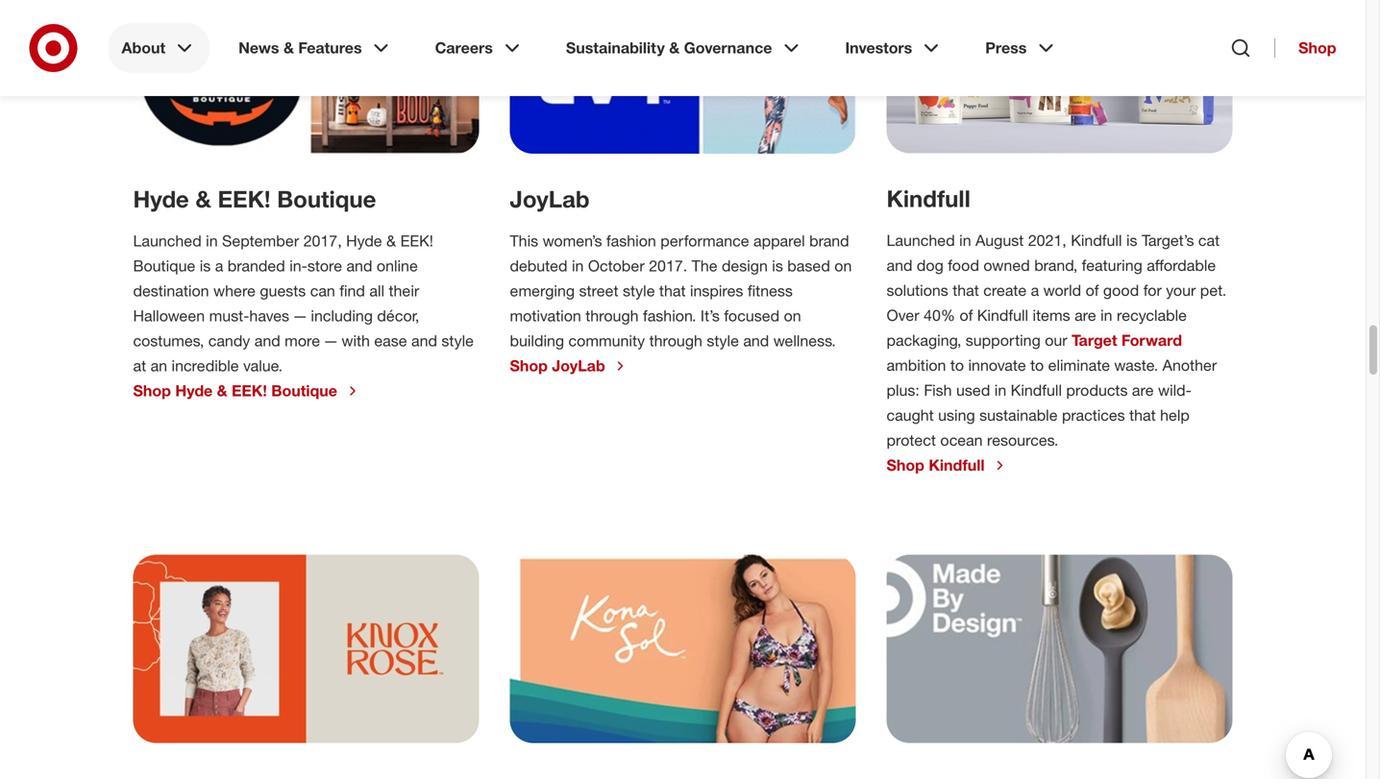 Task type: locate. For each thing, give the bounding box(es) containing it.
on down brand
[[835, 257, 852, 275]]

september
[[222, 232, 299, 250]]

in up target
[[1101, 306, 1113, 325]]

0 vertical spatial boutique
[[277, 185, 376, 213]]

style right ease
[[442, 332, 474, 350]]

1 vertical spatial hyde
[[346, 232, 382, 250]]

eek!
[[218, 185, 271, 213], [401, 232, 434, 250], [232, 382, 267, 400]]

1 horizontal spatial is
[[772, 257, 783, 275]]

on
[[835, 257, 852, 275], [784, 307, 802, 325]]

women's
[[543, 232, 602, 250]]

find
[[340, 282, 365, 300]]

0 horizontal spatial through
[[586, 307, 639, 325]]

pet.
[[1201, 281, 1227, 300]]

target forward ambition to innovate to eliminate waste. another plus: fish used in kindfull products are wild- caught using sustainable practices that help protect ocean resources. shop kindfull
[[887, 331, 1218, 475]]

—
[[294, 307, 307, 325], [324, 332, 337, 350]]

in left september
[[206, 232, 218, 250]]

our
[[1045, 331, 1068, 350]]

recyclable
[[1117, 306, 1187, 325]]

features
[[298, 38, 362, 57]]

fish
[[924, 381, 952, 400]]

of right the 40%
[[960, 306, 973, 325]]

1 vertical spatial boutique
[[133, 257, 195, 275]]

and down 'focused'
[[744, 332, 769, 350]]

their
[[389, 282, 419, 300]]

0 horizontal spatial —
[[294, 307, 307, 325]]

1 vertical spatial eek!
[[401, 232, 434, 250]]

in down innovate
[[995, 381, 1007, 400]]

0 horizontal spatial to
[[951, 356, 964, 375]]

0 horizontal spatial that
[[660, 282, 686, 300]]

hyde
[[133, 185, 189, 213], [346, 232, 382, 250], [175, 382, 213, 400]]

at
[[133, 357, 146, 375]]

more
[[285, 332, 320, 350]]

in down 'women's'
[[572, 257, 584, 275]]

0 horizontal spatial is
[[200, 257, 211, 275]]

launched in august 2021, kindfull is target's cat and dog food owned brand, featuring affordable solutions that create a world of good for your pet. over 40% of kindfull items are in recyclable packaging, supporting our
[[887, 231, 1227, 350]]

1 vertical spatial on
[[784, 307, 802, 325]]

boutique up 'destination'
[[133, 257, 195, 275]]

fashion
[[607, 232, 656, 250]]

of left good
[[1086, 281, 1099, 300]]

your
[[1167, 281, 1196, 300]]

hyde up 'destination'
[[133, 185, 189, 213]]

through up community
[[586, 307, 639, 325]]

that up fashion.
[[660, 282, 686, 300]]

1 horizontal spatial to
[[1031, 356, 1044, 375]]

a left the world
[[1031, 281, 1040, 300]]

sustainability
[[566, 38, 665, 57]]

is up 'destination'
[[200, 257, 211, 275]]

1 to from the left
[[951, 356, 964, 375]]

performance
[[661, 232, 750, 250]]

eek! up the online
[[401, 232, 434, 250]]

target
[[1072, 331, 1118, 350]]

0 horizontal spatial of
[[960, 306, 973, 325]]

and right ease
[[412, 332, 437, 350]]

cat
[[1199, 231, 1220, 250]]

2 to from the left
[[1031, 356, 1044, 375]]

style down october
[[623, 282, 655, 300]]

motivation
[[510, 307, 582, 325]]

affordable
[[1147, 256, 1216, 275]]

1 vertical spatial are
[[1133, 381, 1154, 400]]

2 horizontal spatial that
[[1130, 406, 1156, 425]]

that
[[953, 281, 980, 300], [660, 282, 686, 300], [1130, 406, 1156, 425]]

1 horizontal spatial through
[[650, 332, 703, 350]]

costumes,
[[133, 332, 204, 350]]

emerging
[[510, 282, 575, 300]]

1 horizontal spatial —
[[324, 332, 337, 350]]

0 horizontal spatial on
[[784, 307, 802, 325]]

1 horizontal spatial are
[[1133, 381, 1154, 400]]

0 vertical spatial hyde
[[133, 185, 189, 213]]

hyde down incredible
[[175, 382, 213, 400]]

1 horizontal spatial that
[[953, 281, 980, 300]]

launched inside launched in september 2017, hyde & eek! boutique is a branded in-store and online destination where guests can find all their halloween must-haves — including décor, costumes, candy and more — with ease and style at an incredible value. shop hyde & eek! boutique
[[133, 232, 202, 250]]

october
[[588, 257, 645, 275]]

1 horizontal spatial launched
[[887, 231, 955, 250]]

resources.
[[987, 431, 1059, 450]]

0 vertical spatial eek!
[[218, 185, 271, 213]]

1 horizontal spatial a
[[1031, 281, 1040, 300]]

press
[[986, 38, 1027, 57]]

2 horizontal spatial is
[[1127, 231, 1138, 250]]

through
[[586, 307, 639, 325], [650, 332, 703, 350]]

2 vertical spatial eek!
[[232, 382, 267, 400]]

style down it's
[[707, 332, 739, 350]]

2 graphical user interface image from the left
[[510, 0, 856, 154]]

0 vertical spatial are
[[1075, 306, 1097, 325]]

through down fashion.
[[650, 332, 703, 350]]

eek! down value.
[[232, 382, 267, 400]]

eek! up september
[[218, 185, 271, 213]]

ease
[[374, 332, 407, 350]]

about
[[122, 38, 166, 57]]

0 horizontal spatial are
[[1075, 306, 1097, 325]]

can
[[310, 282, 335, 300]]

a up where
[[215, 257, 223, 275]]

launched
[[887, 231, 955, 250], [133, 232, 202, 250]]

1 horizontal spatial style
[[623, 282, 655, 300]]

joylab down community
[[552, 357, 605, 375]]

are up target
[[1075, 306, 1097, 325]]

and left dog on the top of page
[[887, 256, 913, 275]]

food
[[948, 256, 980, 275]]

incredible
[[172, 357, 239, 375]]

are inside the target forward ambition to innovate to eliminate waste. another plus: fish used in kindfull products are wild- caught using sustainable practices that help protect ocean resources. shop kindfull
[[1133, 381, 1154, 400]]

is down apparel
[[772, 257, 783, 275]]

shop link
[[1275, 38, 1337, 58]]

are down waste.
[[1133, 381, 1154, 400]]

joylab up 'women's'
[[510, 185, 590, 213]]

and up find
[[347, 257, 373, 275]]

with
[[342, 332, 370, 350]]

to up used
[[951, 356, 964, 375]]

0 horizontal spatial a
[[215, 257, 223, 275]]

and down haves
[[255, 332, 281, 350]]

kindfull down ocean
[[929, 456, 985, 475]]

news
[[239, 38, 279, 57]]

in inside this women's fashion performance apparel brand debuted in october 2017. the design is based on emerging street style that inspires fitness motivation through fashion. it's focused on building community through style and wellness. shop joylab
[[572, 257, 584, 275]]

joylab
[[510, 185, 590, 213], [552, 357, 605, 375]]

that left "help" at the right of page
[[1130, 406, 1156, 425]]

joylab inside this women's fashion performance apparel brand debuted in october 2017. the design is based on emerging street style that inspires fitness motivation through fashion. it's focused on building community through style and wellness. shop joylab
[[552, 357, 605, 375]]

kindfull
[[887, 185, 971, 213], [1071, 231, 1123, 250], [978, 306, 1029, 325], [1011, 381, 1062, 400], [929, 456, 985, 475]]

0 horizontal spatial graphical user interface image
[[133, 0, 479, 154]]

1 horizontal spatial graphical user interface image
[[510, 0, 856, 154]]

another
[[1163, 356, 1218, 375]]

— left "with"
[[324, 332, 337, 350]]

sustainability & governance
[[566, 38, 773, 57]]

protect
[[887, 431, 936, 450]]

debuted
[[510, 257, 568, 275]]

to right innovate
[[1031, 356, 1044, 375]]

supporting
[[966, 331, 1041, 350]]

shop hyde & eek! boutique link
[[133, 382, 361, 401]]

0 vertical spatial on
[[835, 257, 852, 275]]

1 vertical spatial a
[[1031, 281, 1040, 300]]

this
[[510, 232, 539, 250]]

launched up 'destination'
[[133, 232, 202, 250]]

&
[[284, 38, 294, 57], [669, 38, 680, 57], [196, 185, 211, 213], [387, 232, 396, 250], [217, 382, 227, 400]]

boutique up 2017,
[[277, 185, 376, 213]]

graphical user interface image for joylab
[[510, 0, 856, 154]]

graphical user interface image
[[133, 0, 479, 154], [510, 0, 856, 154]]

using
[[939, 406, 976, 425]]

is inside launched in august 2021, kindfull is target's cat and dog food owned brand, featuring affordable solutions that create a world of good for your pet. over 40% of kindfull items are in recyclable packaging, supporting our
[[1127, 231, 1138, 250]]

2 horizontal spatial style
[[707, 332, 739, 350]]

1 vertical spatial joylab
[[552, 357, 605, 375]]

building
[[510, 332, 564, 350]]

help
[[1161, 406, 1190, 425]]

graphical user interface image for hyde & eek! boutique
[[133, 0, 479, 154]]

launched up dog on the top of page
[[887, 231, 955, 250]]

— up "more" at the left
[[294, 307, 307, 325]]

value.
[[243, 357, 283, 375]]

0 horizontal spatial launched
[[133, 232, 202, 250]]

target's
[[1142, 231, 1195, 250]]

on up wellness.
[[784, 307, 802, 325]]

eliminate
[[1049, 356, 1111, 375]]

0 horizontal spatial style
[[442, 332, 474, 350]]

news & features
[[239, 38, 362, 57]]

boutique down value.
[[271, 382, 337, 400]]

hyde up the online
[[346, 232, 382, 250]]

1 graphical user interface image from the left
[[133, 0, 479, 154]]

waste.
[[1115, 356, 1159, 375]]

launched inside launched in august 2021, kindfull is target's cat and dog food owned brand, featuring affordable solutions that create a world of good for your pet. over 40% of kindfull items are in recyclable packaging, supporting our
[[887, 231, 955, 250]]

shop inside launched in september 2017, hyde & eek! boutique is a branded in-store and online destination where guests can find all their halloween must-haves — including décor, costumes, candy and more — with ease and style at an incredible value. shop hyde & eek! boutique
[[133, 382, 171, 400]]

a inside launched in september 2017, hyde & eek! boutique is a branded in-store and online destination where guests can find all their halloween must-haves — including décor, costumes, candy and more — with ease and style at an incredible value. shop hyde & eek! boutique
[[215, 257, 223, 275]]

is up featuring
[[1127, 231, 1138, 250]]

investors link
[[832, 23, 957, 73]]

a
[[215, 257, 223, 275], [1031, 281, 1040, 300]]

boutique
[[277, 185, 376, 213], [133, 257, 195, 275], [271, 382, 337, 400]]

2 vertical spatial hyde
[[175, 382, 213, 400]]

that down food
[[953, 281, 980, 300]]

is inside launched in september 2017, hyde & eek! boutique is a branded in-store and online destination where guests can find all their halloween must-haves — including décor, costumes, candy and more — with ease and style at an incredible value. shop hyde & eek! boutique
[[200, 257, 211, 275]]

1 vertical spatial through
[[650, 332, 703, 350]]

1 horizontal spatial of
[[1086, 281, 1099, 300]]

0 vertical spatial a
[[215, 257, 223, 275]]

in
[[960, 231, 972, 250], [206, 232, 218, 250], [572, 257, 584, 275], [1101, 306, 1113, 325], [995, 381, 1007, 400]]



Task type: describe. For each thing, give the bounding box(es) containing it.
and inside launched in august 2021, kindfull is target's cat and dog food owned brand, featuring affordable solutions that create a world of good for your pet. over 40% of kindfull items are in recyclable packaging, supporting our
[[887, 256, 913, 275]]

launched for is
[[133, 232, 202, 250]]

40%
[[924, 306, 956, 325]]

ocean
[[941, 431, 983, 450]]

practices
[[1062, 406, 1126, 425]]

that inside launched in august 2021, kindfull is target's cat and dog food owned brand, featuring affordable solutions that create a world of good for your pet. over 40% of kindfull items are in recyclable packaging, supporting our
[[953, 281, 980, 300]]

in inside the target forward ambition to innovate to eliminate waste. another plus: fish used in kindfull products are wild- caught using sustainable practices that help protect ocean resources. shop kindfull
[[995, 381, 1007, 400]]

0 vertical spatial through
[[586, 307, 639, 325]]

and inside this women's fashion performance apparel brand debuted in october 2017. the design is based on emerging street style that inspires fitness motivation through fashion. it's focused on building community through style and wellness. shop joylab
[[744, 332, 769, 350]]

wild-
[[1159, 381, 1192, 400]]

inspires
[[690, 282, 744, 300]]

a person in a garment image
[[510, 555, 856, 744]]

good
[[1104, 281, 1140, 300]]

design
[[722, 257, 768, 275]]

that inside the target forward ambition to innovate to eliminate waste. another plus: fish used in kindfull products are wild- caught using sustainable practices that help protect ocean resources. shop kindfull
[[1130, 406, 1156, 425]]

candy
[[208, 332, 250, 350]]

1 vertical spatial —
[[324, 332, 337, 350]]

an
[[151, 357, 167, 375]]

& for eek!
[[196, 185, 211, 213]]

application image
[[133, 555, 479, 744]]

shop inside "link"
[[1299, 38, 1337, 57]]

1 vertical spatial of
[[960, 306, 973, 325]]

fitness
[[748, 282, 793, 300]]

kindfull up supporting
[[978, 306, 1029, 325]]

target forward link
[[1072, 331, 1183, 350]]

forward
[[1122, 331, 1183, 350]]

shop joylab link
[[510, 357, 629, 376]]

kindfull up featuring
[[1071, 231, 1123, 250]]

shop inside the target forward ambition to innovate to eliminate waste. another plus: fish used in kindfull products are wild- caught using sustainable practices that help protect ocean resources. shop kindfull
[[887, 456, 925, 475]]

& for features
[[284, 38, 294, 57]]

launched for and
[[887, 231, 955, 250]]

2017.
[[649, 257, 688, 275]]

are inside launched in august 2021, kindfull is target's cat and dog food owned brand, featuring affordable solutions that create a world of good for your pet. over 40% of kindfull items are in recyclable packaging, supporting our
[[1075, 306, 1097, 325]]

ambition
[[887, 356, 947, 375]]

community
[[569, 332, 645, 350]]

hyde & eek! boutique
[[133, 185, 376, 213]]

the
[[692, 257, 718, 275]]

kindfull up dog on the top of page
[[887, 185, 971, 213]]

kindfull up sustainable
[[1011, 381, 1062, 400]]

0 vertical spatial of
[[1086, 281, 1099, 300]]

products
[[1067, 381, 1128, 400]]

careers
[[435, 38, 493, 57]]

0 vertical spatial —
[[294, 307, 307, 325]]

in up food
[[960, 231, 972, 250]]

based
[[788, 257, 831, 275]]

used
[[957, 381, 991, 400]]

focused
[[724, 307, 780, 325]]

text, timeline image
[[887, 0, 1233, 154]]

packaging,
[[887, 331, 962, 350]]

store
[[308, 257, 342, 275]]

haves
[[249, 307, 289, 325]]

halloween must-
[[133, 307, 249, 325]]

that inside this women's fashion performance apparel brand debuted in october 2017. the design is based on emerging street style that inspires fitness motivation through fashion. it's focused on building community through style and wellness. shop joylab
[[660, 282, 686, 300]]

caught
[[887, 406, 934, 425]]

text image
[[887, 555, 1233, 744]]

all
[[370, 282, 385, 300]]

august
[[976, 231, 1024, 250]]

shop inside this women's fashion performance apparel brand debuted in october 2017. the design is based on emerging street style that inspires fitness motivation through fashion. it's focused on building community through style and wellness. shop joylab
[[510, 357, 548, 375]]

shop kindfull link
[[887, 456, 1008, 476]]

2 vertical spatial boutique
[[271, 382, 337, 400]]

press link
[[972, 23, 1071, 73]]

1 horizontal spatial on
[[835, 257, 852, 275]]

in-
[[290, 257, 308, 275]]

is inside this women's fashion performance apparel brand debuted in october 2017. the design is based on emerging street style that inspires fitness motivation through fashion. it's focused on building community through style and wellness. shop joylab
[[772, 257, 783, 275]]

& for governance
[[669, 38, 680, 57]]

branded
[[228, 257, 285, 275]]

featuring
[[1082, 256, 1143, 275]]

in inside launched in september 2017, hyde & eek! boutique is a branded in-store and online destination where guests can find all their halloween must-haves — including décor, costumes, candy and more — with ease and style at an incredible value. shop hyde & eek! boutique
[[206, 232, 218, 250]]

plus:
[[887, 381, 920, 400]]

2017,
[[303, 232, 342, 250]]

wellness.
[[774, 332, 836, 350]]

guests
[[260, 282, 306, 300]]

a inside launched in august 2021, kindfull is target's cat and dog food owned brand, featuring affordable solutions that create a world of good for your pet. over 40% of kindfull items are in recyclable packaging, supporting our
[[1031, 281, 1040, 300]]

dog
[[917, 256, 944, 275]]

world
[[1044, 281, 1082, 300]]

online
[[377, 257, 418, 275]]

style inside launched in september 2017, hyde & eek! boutique is a branded in-store and online destination where guests can find all their halloween must-haves — including décor, costumes, candy and more — with ease and style at an incredible value. shop hyde & eek! boutique
[[442, 332, 474, 350]]

fashion.
[[643, 307, 697, 325]]

over
[[887, 306, 920, 325]]

2021,
[[1029, 231, 1067, 250]]

street
[[579, 282, 619, 300]]

launched in september 2017, hyde & eek! boutique is a branded in-store and online destination where guests can find all their halloween must-haves — including décor, costumes, candy and more — with ease and style at an incredible value. shop hyde & eek! boutique
[[133, 232, 474, 400]]

news & features link
[[225, 23, 406, 73]]

innovate
[[969, 356, 1027, 375]]

brand
[[810, 232, 850, 250]]

0 vertical spatial joylab
[[510, 185, 590, 213]]

investors
[[846, 38, 913, 57]]

including décor,
[[311, 307, 420, 325]]

this women's fashion performance apparel brand debuted in october 2017. the design is based on emerging street style that inspires fitness motivation through fashion. it's focused on building community through style and wellness. shop joylab
[[510, 232, 852, 375]]

for
[[1144, 281, 1162, 300]]

destination
[[133, 282, 209, 300]]

items
[[1033, 306, 1071, 325]]

sustainable
[[980, 406, 1058, 425]]

solutions
[[887, 281, 949, 300]]

governance
[[684, 38, 773, 57]]

sustainability & governance link
[[553, 23, 817, 73]]

apparel
[[754, 232, 805, 250]]

owned
[[984, 256, 1030, 275]]



Task type: vqa. For each thing, say whether or not it's contained in the screenshot.
Is a background check required as part of my application? at the bottom of page
no



